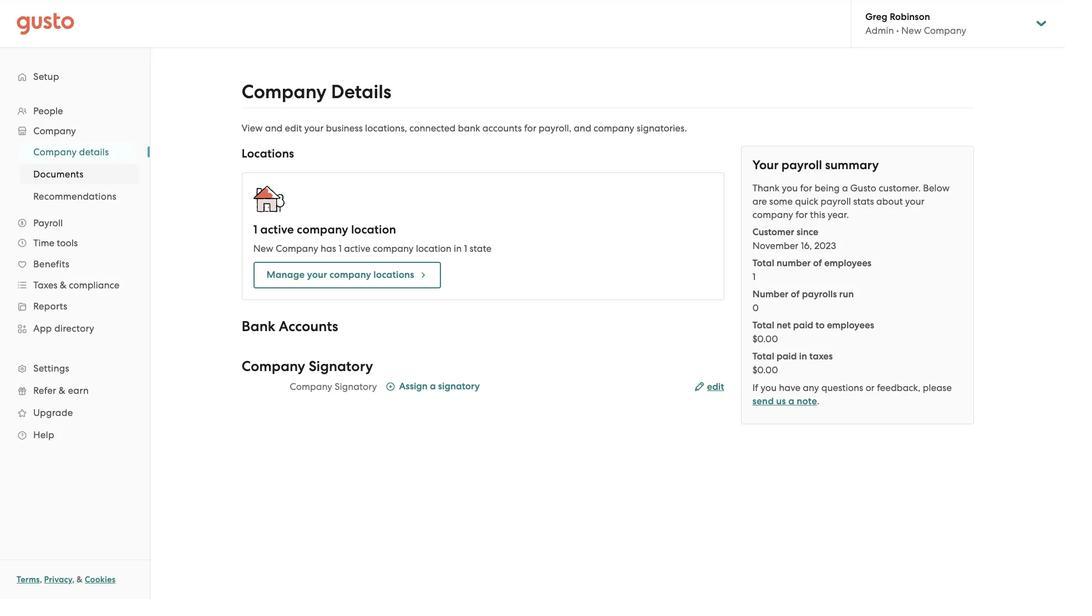 Task type: locate. For each thing, give the bounding box(es) containing it.
total for number
[[752, 257, 774, 269]]

a right assign
[[430, 381, 436, 392]]

you up some
[[782, 183, 798, 194]]

2 $0.00 from the top
[[752, 364, 778, 376]]

edit inside button
[[707, 381, 724, 393]]

1 vertical spatial employees
[[827, 320, 874, 331]]

in
[[454, 243, 462, 254], [799, 351, 807, 362]]

1 inside total number of employees 1 number of payrolls run 0
[[752, 271, 756, 282]]

, left cookies button
[[72, 575, 75, 585]]

app directory
[[33, 323, 94, 334]]

1 $0.00 from the top
[[752, 333, 778, 344]]

1 vertical spatial total
[[752, 320, 774, 331]]

payroll
[[782, 158, 822, 173], [821, 196, 851, 207]]

cookies
[[85, 575, 116, 585]]

employees
[[824, 257, 872, 269], [827, 320, 874, 331]]

a inside 'if you have any questions or feedback, please send us a note .'
[[788, 396, 794, 407]]

time
[[33, 237, 54, 249]]

quick
[[795, 196, 818, 207]]

1 horizontal spatial ,
[[72, 575, 75, 585]]

company
[[594, 123, 634, 134], [752, 209, 793, 220], [297, 222, 348, 237], [373, 243, 414, 254], [330, 269, 371, 281]]

employees inside total number of employees 1 number of payrolls run 0
[[824, 257, 872, 269]]

0 horizontal spatial and
[[265, 123, 283, 134]]

terms link
[[17, 575, 40, 585]]

you for us
[[761, 382, 777, 393]]

2 horizontal spatial a
[[842, 183, 848, 194]]

company signatory
[[242, 358, 373, 375], [290, 381, 377, 392]]

active up the manage your company locations link
[[344, 243, 370, 254]]

1
[[253, 222, 257, 237], [338, 243, 342, 254], [464, 243, 467, 254], [752, 271, 756, 282]]

0 vertical spatial $0.00
[[752, 333, 778, 344]]

edit
[[285, 123, 302, 134], [707, 381, 724, 393]]

1 vertical spatial of
[[791, 288, 800, 300]]

cookies button
[[85, 573, 116, 586]]

upgrade
[[33, 407, 73, 418]]

company
[[924, 25, 966, 36], [242, 80, 327, 103], [33, 125, 76, 136], [33, 146, 77, 158], [276, 243, 318, 254], [242, 358, 305, 375], [290, 381, 332, 392]]

company details link
[[20, 142, 139, 162]]

number
[[777, 257, 811, 269]]

bank
[[458, 123, 480, 134]]

0 horizontal spatial new
[[253, 243, 273, 254]]

0
[[752, 302, 759, 313]]

customer.
[[879, 183, 921, 194]]

taxes & compliance
[[33, 280, 120, 291]]

in left taxes
[[799, 351, 807, 362]]

note
[[797, 396, 817, 407]]

setup
[[33, 71, 59, 82]]

0 vertical spatial your
[[304, 123, 324, 134]]

location left the state
[[416, 243, 451, 254]]

employees down 2023
[[824, 257, 872, 269]]

2 vertical spatial &
[[77, 575, 83, 585]]

3 total from the top
[[752, 351, 774, 362]]

2 vertical spatial a
[[788, 396, 794, 407]]

1 horizontal spatial and
[[574, 123, 591, 134]]

1 horizontal spatial edit
[[707, 381, 724, 393]]

•
[[896, 25, 899, 36]]

total up if
[[752, 351, 774, 362]]

,
[[40, 575, 42, 585], [72, 575, 75, 585]]

new down robinson
[[901, 25, 922, 36]]

1 horizontal spatial in
[[799, 351, 807, 362]]

locations
[[242, 146, 294, 161]]

1 vertical spatial location
[[416, 243, 451, 254]]

benefits link
[[11, 254, 139, 274]]

0 vertical spatial a
[[842, 183, 848, 194]]

&
[[60, 280, 67, 291], [59, 385, 66, 396], [77, 575, 83, 585]]

0 horizontal spatial a
[[430, 381, 436, 392]]

your
[[304, 123, 324, 134], [905, 196, 925, 207], [307, 269, 327, 281]]

$0.00 inside the total net paid to employees $0.00
[[752, 333, 778, 344]]

any
[[803, 382, 819, 393]]

company inside dropdown button
[[33, 125, 76, 136]]

2 vertical spatial total
[[752, 351, 774, 362]]

you for some
[[782, 183, 798, 194]]

paid
[[793, 320, 813, 331], [777, 351, 797, 362]]

$0.00 down net
[[752, 333, 778, 344]]

company up has
[[297, 222, 348, 237]]

1 vertical spatial $0.00
[[752, 364, 778, 376]]

you inside thank you for being a gusto customer. below are some quick payroll stats about your company for this year.
[[782, 183, 798, 194]]

connected
[[409, 123, 456, 134]]

you right if
[[761, 382, 777, 393]]

list
[[0, 101, 150, 446], [0, 141, 150, 207], [752, 226, 962, 377]]

taxes
[[33, 280, 57, 291]]

paid down net
[[777, 351, 797, 362]]

0 vertical spatial new
[[901, 25, 922, 36]]

total inside the total net paid to employees $0.00
[[752, 320, 774, 331]]

this
[[810, 209, 825, 220]]

of left payrolls
[[791, 288, 800, 300]]

active up manage at the left
[[260, 222, 294, 237]]

view
[[242, 123, 263, 134]]

total down 0
[[752, 320, 774, 331]]

a right "us"
[[788, 396, 794, 407]]

terms
[[17, 575, 40, 585]]

feedback,
[[877, 382, 921, 393]]

benefits
[[33, 259, 69, 270]]

payroll up being
[[782, 158, 822, 173]]

signatory
[[309, 358, 373, 375], [335, 381, 377, 392]]

1 vertical spatial paid
[[777, 351, 797, 362]]

1 vertical spatial for
[[800, 183, 812, 194]]

0 vertical spatial total
[[752, 257, 774, 269]]

paid inside the total net paid to employees $0.00
[[793, 320, 813, 331]]

net
[[777, 320, 791, 331]]

since
[[797, 226, 818, 238]]

for up quick
[[800, 183, 812, 194]]

1 total from the top
[[752, 257, 774, 269]]

documents
[[33, 169, 84, 180]]

0 horizontal spatial of
[[791, 288, 800, 300]]

company details
[[33, 146, 109, 158]]

1 horizontal spatial new
[[901, 25, 922, 36]]

0 horizontal spatial in
[[454, 243, 462, 254]]

state
[[470, 243, 492, 254]]

location
[[351, 222, 396, 237], [416, 243, 451, 254]]

1 vertical spatial in
[[799, 351, 807, 362]]

total inside total number of employees 1 number of payrolls run 0
[[752, 257, 774, 269]]

0 vertical spatial you
[[782, 183, 798, 194]]

privacy
[[44, 575, 72, 585]]

new up manage at the left
[[253, 243, 273, 254]]

0 vertical spatial in
[[454, 243, 462, 254]]

help
[[33, 429, 54, 440]]

a right being
[[842, 183, 848, 194]]

0 vertical spatial paid
[[793, 320, 813, 331]]

privacy link
[[44, 575, 72, 585]]

total
[[752, 257, 774, 269], [752, 320, 774, 331], [752, 351, 774, 362]]

taxes & compliance button
[[11, 275, 139, 295]]

your down has
[[307, 269, 327, 281]]

& left cookies
[[77, 575, 83, 585]]

of down 2023
[[813, 257, 822, 269]]

1 vertical spatial your
[[905, 196, 925, 207]]

1 horizontal spatial active
[[344, 243, 370, 254]]

your payroll summary
[[752, 158, 879, 173]]

, left privacy link in the bottom of the page
[[40, 575, 42, 585]]

payroll up year.
[[821, 196, 851, 207]]

0 horizontal spatial you
[[761, 382, 777, 393]]

for down quick
[[796, 209, 808, 220]]

your down customer.
[[905, 196, 925, 207]]

signatory left module__icon___go7vc
[[335, 381, 377, 392]]

reports link
[[11, 296, 139, 316]]

payroll inside thank you for being a gusto customer. below are some quick payroll stats about your company for this year.
[[821, 196, 851, 207]]

settings
[[33, 363, 69, 374]]

1 horizontal spatial you
[[782, 183, 798, 194]]

company details
[[242, 80, 391, 103]]

for left payroll,
[[524, 123, 536, 134]]

a inside thank you for being a gusto customer. below are some quick payroll stats about your company for this year.
[[842, 183, 848, 194]]

0 vertical spatial employees
[[824, 257, 872, 269]]

& left earn
[[59, 385, 66, 396]]

terms , privacy , & cookies
[[17, 575, 116, 585]]

1 vertical spatial you
[[761, 382, 777, 393]]

in left the state
[[454, 243, 462, 254]]

0 vertical spatial payroll
[[782, 158, 822, 173]]

edit up locations
[[285, 123, 302, 134]]

1 vertical spatial a
[[430, 381, 436, 392]]

& right taxes
[[60, 280, 67, 291]]

1 vertical spatial payroll
[[821, 196, 851, 207]]

1 vertical spatial &
[[59, 385, 66, 396]]

in inside total paid in taxes $0.00
[[799, 351, 807, 362]]

signatory down accounts
[[309, 358, 373, 375]]

0 vertical spatial &
[[60, 280, 67, 291]]

1 horizontal spatial location
[[416, 243, 451, 254]]

paid left "to"
[[793, 320, 813, 331]]

$0.00
[[752, 333, 778, 344], [752, 364, 778, 376]]

your left business
[[304, 123, 324, 134]]

1 horizontal spatial of
[[813, 257, 822, 269]]

total inside total paid in taxes $0.00
[[752, 351, 774, 362]]

employees right "to"
[[827, 320, 874, 331]]

0 horizontal spatial location
[[351, 222, 396, 237]]

location up new company has 1 active company location in 1 state
[[351, 222, 396, 237]]

0 horizontal spatial edit
[[285, 123, 302, 134]]

1 vertical spatial active
[[344, 243, 370, 254]]

have
[[779, 382, 801, 393]]

1 horizontal spatial a
[[788, 396, 794, 407]]

people button
[[11, 101, 139, 121]]

1 vertical spatial edit
[[707, 381, 724, 393]]

total for net
[[752, 320, 774, 331]]

and right payroll,
[[574, 123, 591, 134]]

upgrade link
[[11, 403, 139, 423]]

0 horizontal spatial ,
[[40, 575, 42, 585]]

edit left if
[[707, 381, 724, 393]]

1 , from the left
[[40, 575, 42, 585]]

summary
[[825, 158, 879, 173]]

business
[[326, 123, 363, 134]]

us
[[776, 396, 786, 407]]

company down has
[[330, 269, 371, 281]]

you inside 'if you have any questions or feedback, please send us a note .'
[[761, 382, 777, 393]]

& inside dropdown button
[[60, 280, 67, 291]]

0 vertical spatial of
[[813, 257, 822, 269]]

2 , from the left
[[72, 575, 75, 585]]

$0.00 up if
[[752, 364, 778, 376]]

$0.00 inside total paid in taxes $0.00
[[752, 364, 778, 376]]

gusto navigation element
[[0, 48, 150, 464]]

company down some
[[752, 209, 793, 220]]

thank you for being a gusto customer. below are some quick payroll stats about your company for this year.
[[752, 183, 950, 220]]

stats
[[853, 196, 874, 207]]

2 vertical spatial your
[[307, 269, 327, 281]]

of
[[813, 257, 822, 269], [791, 288, 800, 300]]

company up the locations at the left of page
[[373, 243, 414, 254]]

0 vertical spatial signatory
[[309, 358, 373, 375]]

0 horizontal spatial active
[[260, 222, 294, 237]]

2 total from the top
[[752, 320, 774, 331]]

a inside button
[[430, 381, 436, 392]]

total down november
[[752, 257, 774, 269]]

& for earn
[[59, 385, 66, 396]]

0 vertical spatial active
[[260, 222, 294, 237]]

and right view
[[265, 123, 283, 134]]



Task type: vqa. For each thing, say whether or not it's contained in the screenshot.
bottom "Add"
no



Task type: describe. For each thing, give the bounding box(es) containing it.
compliance
[[69, 280, 120, 291]]

greg
[[865, 11, 887, 23]]

send
[[752, 396, 774, 407]]

company inside "greg robinson admin • new company"
[[924, 25, 966, 36]]

signatories.
[[637, 123, 687, 134]]

.
[[817, 396, 820, 407]]

home image
[[17, 12, 74, 35]]

payrolls
[[802, 288, 837, 300]]

manage your company locations link
[[253, 262, 441, 288]]

1 vertical spatial signatory
[[335, 381, 377, 392]]

questions
[[821, 382, 863, 393]]

manage your company locations
[[267, 269, 414, 281]]

run
[[839, 288, 854, 300]]

list containing company details
[[0, 141, 150, 207]]

accounts
[[483, 123, 522, 134]]

employees inside the total net paid to employees $0.00
[[827, 320, 874, 331]]

1 active company location
[[253, 222, 396, 237]]

customer since november 16, 2023
[[752, 226, 836, 251]]

send us a note link
[[752, 396, 817, 407]]

november
[[752, 240, 799, 251]]

total paid in taxes $0.00
[[752, 351, 833, 376]]

locations
[[374, 269, 414, 281]]

details
[[79, 146, 109, 158]]

& for compliance
[[60, 280, 67, 291]]

has
[[321, 243, 336, 254]]

view and edit your business locations, connected bank accounts for payroll, and company signatories.
[[242, 123, 687, 134]]

documents link
[[20, 164, 139, 184]]

below
[[923, 183, 950, 194]]

recommendations
[[33, 191, 116, 202]]

company button
[[11, 121, 139, 141]]

edit button
[[695, 381, 724, 394]]

list containing customer since
[[752, 226, 962, 377]]

assign
[[399, 381, 428, 392]]

company inside the manage your company locations link
[[330, 269, 371, 281]]

manage
[[267, 269, 305, 281]]

paid inside total paid in taxes $0.00
[[777, 351, 797, 362]]

new inside "greg robinson admin • new company"
[[901, 25, 922, 36]]

earn
[[68, 385, 89, 396]]

greg robinson admin • new company
[[865, 11, 966, 36]]

new company has 1 active company location in 1 state
[[253, 243, 492, 254]]

taxes
[[809, 351, 833, 362]]

some
[[769, 196, 793, 207]]

are
[[752, 196, 767, 207]]

assign a signatory
[[399, 381, 480, 392]]

to
[[816, 320, 825, 331]]

refer
[[33, 385, 56, 396]]

help link
[[11, 425, 139, 445]]

signatory
[[438, 381, 480, 392]]

2 vertical spatial for
[[796, 209, 808, 220]]

assign a signatory button
[[386, 380, 480, 395]]

gusto
[[850, 183, 876, 194]]

year.
[[828, 209, 849, 220]]

app
[[33, 323, 52, 334]]

2 and from the left
[[574, 123, 591, 134]]

locations,
[[365, 123, 407, 134]]

0 vertical spatial for
[[524, 123, 536, 134]]

time tools
[[33, 237, 78, 249]]

list containing people
[[0, 101, 150, 446]]

company left signatories.
[[594, 123, 634, 134]]

payroll
[[33, 217, 63, 229]]

setup link
[[11, 67, 139, 87]]

or
[[866, 382, 875, 393]]

1 and from the left
[[265, 123, 283, 134]]

about
[[876, 196, 903, 207]]

robinson
[[890, 11, 930, 23]]

settings link
[[11, 358, 139, 378]]

refer & earn link
[[11, 381, 139, 401]]

0 vertical spatial company signatory
[[242, 358, 373, 375]]

if
[[752, 382, 758, 393]]

module__icon___go7vc image
[[386, 382, 395, 391]]

recommendations link
[[20, 186, 139, 206]]

time tools button
[[11, 233, 139, 253]]

thank
[[752, 183, 780, 194]]

1 vertical spatial new
[[253, 243, 273, 254]]

please
[[923, 382, 952, 393]]

0 vertical spatial edit
[[285, 123, 302, 134]]

people
[[33, 105, 63, 116]]

1 vertical spatial company signatory
[[290, 381, 377, 392]]

admin
[[865, 25, 894, 36]]

total number of employees 1 number of payrolls run 0
[[752, 257, 872, 313]]

tools
[[57, 237, 78, 249]]

being
[[815, 183, 840, 194]]

total for paid
[[752, 351, 774, 362]]

number
[[752, 288, 789, 300]]

company inside thank you for being a gusto customer. below are some quick payroll stats about your company for this year.
[[752, 209, 793, 220]]

your inside thank you for being a gusto customer. below are some quick payroll stats about your company for this year.
[[905, 196, 925, 207]]

your
[[752, 158, 779, 173]]

accounts
[[279, 318, 338, 335]]

2023
[[814, 240, 836, 251]]

payroll,
[[539, 123, 571, 134]]

reports
[[33, 301, 67, 312]]

details
[[331, 80, 391, 103]]

bank
[[242, 318, 275, 335]]

total net paid to employees $0.00
[[752, 320, 874, 344]]

directory
[[54, 323, 94, 334]]

0 vertical spatial location
[[351, 222, 396, 237]]



